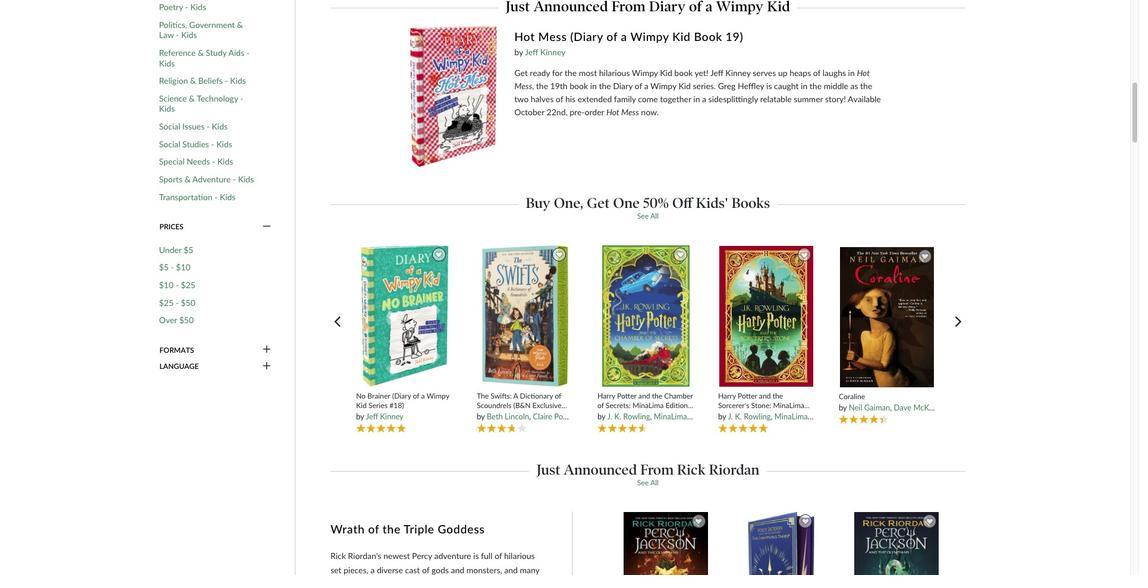 Task type: vqa. For each thing, say whether or not it's contained in the screenshot.


Task type: locate. For each thing, give the bounding box(es) containing it.
0 vertical spatial rick
[[677, 461, 706, 479]]

newest
[[384, 551, 410, 561]]

mess down family
[[622, 107, 639, 117]]

social for social issues - kids
[[159, 121, 180, 131]]

2 rowling from the left
[[744, 412, 771, 422]]

k.
[[614, 412, 621, 422], [735, 412, 742, 422]]

harry up "sorcerer's"
[[718, 392, 736, 401]]

$25 - $50
[[159, 298, 195, 308]]

harry potter and the sorcerer's stone: minalima edition (harry potter series #1) link
[[718, 392, 815, 428]]

0 horizontal spatial j.
[[607, 412, 612, 422]]

social left issues
[[159, 121, 180, 131]]

over $50
[[159, 315, 194, 325]]

kids up the government
[[190, 2, 206, 12]]

rick riordan's newest percy adventure is full of hilarious set pieces, a diverse cast of gods and monsters, and man
[[331, 551, 540, 576]]

rowling for edition
[[744, 412, 771, 422]]

1 by j. k. rowling , minalima design (illustrator) from the left
[[598, 412, 751, 422]]

by inside "no brainer (diary of a wimpy kid series #18) by jeff kinney"
[[356, 412, 364, 422]]

kid inside hot mess (diary of a wimpy kid book 19) by jeff kinney
[[673, 30, 691, 43]]

see inside buy one, get one 50% off kids' books see all
[[637, 212, 649, 221]]

1 (harry from the left
[[598, 410, 617, 419]]

0 vertical spatial hot
[[515, 30, 535, 43]]

wimpy up 'get ready for the most hilarious wimpy kid book yet! jeff kinney serves up heaps of laughs in'
[[631, 30, 669, 43]]

& inside science & technology - kids
[[189, 93, 195, 103]]

0 horizontal spatial j. k. rowling link
[[607, 412, 650, 422]]

harry inside harry potter and the sorcerer's stone: minalima edition (harry potter series #1)
[[718, 392, 736, 401]]

- inside $25 - $50 link
[[176, 298, 179, 308]]

kid down no
[[356, 401, 367, 410]]

2 social from the top
[[159, 139, 180, 149]]

0 vertical spatial mess
[[539, 30, 567, 43]]

as
[[851, 81, 859, 91]]

- down adventure
[[215, 192, 218, 202]]

harry up secrets:
[[598, 392, 616, 401]]

edition inside harry potter and the sorcerer's stone: minalima edition (harry potter series #1)
[[718, 410, 741, 419]]

$10 - $25
[[159, 280, 195, 290]]

dictionary
[[520, 392, 553, 401]]

,
[[532, 81, 534, 91], [891, 403, 892, 413], [529, 412, 531, 422], [650, 412, 652, 422], [771, 412, 773, 422]]

and right monsters, at left bottom
[[505, 566, 518, 576]]

see all link down 50% on the right top of page
[[637, 212, 659, 221]]

1 horizontal spatial is
[[767, 81, 772, 91]]

1 see from the top
[[637, 212, 649, 221]]

1 vertical spatial $25
[[159, 298, 174, 308]]

0 vertical spatial see
[[637, 212, 649, 221]]

a down series.
[[702, 94, 707, 104]]

k. down "sorcerer's"
[[735, 412, 742, 422]]

jeff inside "no brainer (diary of a wimpy kid series #18) by jeff kinney"
[[366, 412, 378, 422]]

minalima
[[633, 401, 664, 410], [773, 401, 805, 410], [654, 412, 687, 422], [775, 412, 808, 422]]

(illustrator) down "sorcerer's"
[[715, 412, 751, 422]]

kid inside "no brainer (diary of a wimpy kid series #18) by jeff kinney"
[[356, 401, 367, 410]]

1 harry from the left
[[598, 392, 616, 401]]

0 horizontal spatial hot
[[515, 30, 535, 43]]

0 vertical spatial see all link
[[637, 212, 659, 221]]

1 horizontal spatial hilarious
[[599, 68, 630, 78]]

is left full
[[473, 551, 479, 561]]

1 design from the left
[[689, 412, 713, 422]]

& left beliefs
[[190, 76, 196, 86]]

& left study
[[198, 48, 204, 58]]

- inside special needs - kids link
[[212, 157, 215, 167]]

kinney inside hot mess (diary of a wimpy kid book 19) by jeff kinney
[[540, 47, 566, 57]]

potter
[[617, 392, 637, 401], [738, 392, 758, 401], [619, 410, 639, 419], [764, 410, 784, 419]]

kids inside reference & study aids - kids
[[159, 58, 175, 68]]

(illustrator)
[[944, 403, 980, 413], [579, 412, 616, 422], [715, 412, 751, 422], [835, 412, 872, 422]]

kinney up greg
[[726, 68, 751, 78]]

special needs - kids
[[159, 157, 233, 167]]

series inside "no brainer (diary of a wimpy kid series #18) by jeff kinney"
[[369, 401, 388, 410]]

- right studies
[[211, 139, 214, 149]]

#1)
[[718, 419, 729, 428]]

harry potter and the chamber of secrets: minalima edition (harry potter series #2) link
[[598, 392, 694, 419]]

harry potter and the sorcerer's stone: minalima edition (harry potter series #1) image
[[719, 245, 814, 388]]

percy jackson and the olympians the lightning thief deluxe collector's edition image
[[748, 512, 815, 576]]

kinney up for
[[540, 47, 566, 57]]

0 vertical spatial $5
[[184, 245, 193, 255]]

0 horizontal spatial design
[[689, 412, 713, 422]]

see down from
[[637, 479, 649, 488]]

$50 right over
[[179, 315, 194, 325]]

2 horizontal spatial mess
[[622, 107, 639, 117]]

book inside , the 19th book in the diary of a wimpy kid series. greg heffley is caught in the middle as the two halves of his extended family come together in a sidesplittingly relatable summer story! available october 22nd, pre-order
[[570, 81, 588, 91]]

minalima design (illustrator) link down coraline
[[775, 412, 872, 422]]

wimpy up together
[[651, 81, 677, 91]]

kids inside 'politics, government & law - kids'
[[181, 30, 197, 40]]

of inside "no brainer (diary of a wimpy kid series #18) by jeff kinney"
[[413, 392, 420, 401]]

0 vertical spatial $10
[[176, 262, 191, 272]]

k. down secrets:
[[614, 412, 621, 422]]

no
[[356, 392, 366, 401]]

& for technology
[[189, 93, 195, 103]]

studies
[[183, 139, 209, 149]]

plus image down formats dropdown button
[[263, 362, 271, 372]]

, left #2)
[[650, 412, 652, 422]]

kinney inside "no brainer (diary of a wimpy kid series #18) by jeff kinney"
[[380, 412, 404, 422]]

1 horizontal spatial k.
[[735, 412, 742, 422]]

1 all from the top
[[651, 212, 659, 221]]

, left dave
[[891, 403, 892, 413]]

1 horizontal spatial get
[[587, 194, 610, 212]]

0 vertical spatial book
[[675, 68, 693, 78]]

kids down the science & technology - kids link
[[212, 121, 228, 131]]

0 horizontal spatial $25
[[159, 298, 174, 308]]

1 vertical spatial jeff kinney link
[[366, 412, 404, 422]]

kids down politics,
[[181, 30, 197, 40]]

claire
[[533, 412, 552, 422]]

1 vertical spatial all
[[651, 479, 659, 488]]

1 j. k. rowling link from the left
[[607, 412, 650, 422]]

dave mckean (illustrator) link
[[894, 403, 980, 413]]

1 horizontal spatial design
[[810, 412, 833, 422]]

wimpy inside hot mess (diary of a wimpy kid book 19) by jeff kinney
[[631, 30, 669, 43]]

plus image
[[263, 345, 271, 356], [263, 362, 271, 372]]

get
[[515, 68, 528, 78], [587, 194, 610, 212]]

- inside "$10 - $25" link
[[176, 280, 179, 290]]

$10 up "$10 - $25"
[[176, 262, 191, 272]]

- right the needs
[[212, 157, 215, 167]]

jeff kinney link
[[525, 47, 566, 57], [366, 412, 404, 422]]

2 vertical spatial jeff
[[366, 412, 378, 422]]

0 vertical spatial $50
[[181, 298, 195, 308]]

1 rowling from the left
[[623, 412, 650, 422]]

1 vertical spatial social
[[159, 139, 180, 149]]

1 horizontal spatial book
[[675, 68, 693, 78]]

prices
[[160, 223, 184, 232]]

reference
[[159, 48, 196, 58]]

of right full
[[495, 551, 502, 561]]

1 vertical spatial mess
[[515, 81, 532, 91]]

$5
[[184, 245, 193, 255], [159, 262, 169, 272]]

mess inside hot mess (diary of a wimpy kid book 19) by jeff kinney
[[539, 30, 567, 43]]

minalima design (illustrator) link for harry potter and the sorcerer's stone: minalima edition (harry potter series #1)
[[775, 412, 872, 422]]

$50 down "$10 - $25" link
[[181, 298, 195, 308]]

get inside buy one, get one 50% off kids' books see all
[[587, 194, 610, 212]]

by inside coraline by neil gaiman , dave mckean (illustrator)
[[839, 403, 847, 413]]

- inside social studies - kids link
[[211, 139, 214, 149]]

0 vertical spatial plus image
[[263, 345, 271, 356]]

- down the under
[[171, 262, 174, 272]]

2 vertical spatial hot
[[607, 107, 620, 117]]

a inside "rick riordan's newest percy adventure is full of hilarious set pieces, a diverse cast of gods and monsters, and man"
[[371, 566, 375, 576]]

(illustrator) down coraline
[[835, 412, 872, 422]]

1 horizontal spatial edition
[[718, 410, 741, 419]]

series.
[[693, 81, 716, 91]]

social inside the social issues - kids "link"
[[159, 121, 180, 131]]

sidesplittingly
[[709, 94, 758, 104]]

1 horizontal spatial hot
[[607, 107, 620, 117]]

0 horizontal spatial minalima design (illustrator) link
[[654, 412, 751, 422]]

ready
[[530, 68, 550, 78]]

2 see from the top
[[637, 479, 649, 488]]

minalima inside harry potter and the sorcerer's stone: minalima edition (harry potter series #1)
[[773, 401, 805, 410]]

2 j. from the left
[[728, 412, 733, 422]]

coraline link
[[839, 393, 936, 402]]

0 horizontal spatial rowling
[[623, 412, 650, 422]]

1 see all link from the top
[[637, 212, 659, 221]]

edition inside harry potter and the chamber of secrets: minalima edition (harry potter series #2)
[[666, 401, 688, 410]]

technology
[[197, 93, 238, 103]]

2 k. from the left
[[735, 412, 742, 422]]

0 horizontal spatial k.
[[614, 412, 621, 422]]

0 horizontal spatial jeff
[[366, 412, 378, 422]]

kinney for series
[[380, 412, 404, 422]]

hilarious up the diary
[[599, 68, 630, 78]]

, the 19th book in the diary of a wimpy kid series. greg heffley is caught in the middle as the two halves of his extended family come together in a sidesplittingly relatable summer story! available october 22nd, pre-order
[[515, 81, 881, 117]]

dave
[[894, 403, 912, 413]]

&
[[237, 20, 243, 30], [198, 48, 204, 58], [190, 76, 196, 86], [189, 93, 195, 103], [185, 174, 191, 184]]

the
[[477, 392, 489, 401]]

wimpy up the diary
[[632, 68, 658, 78]]

2 plus image from the top
[[263, 362, 271, 372]]

2 see all link from the top
[[637, 479, 659, 488]]

1 horizontal spatial harry
[[718, 392, 736, 401]]

0 horizontal spatial get
[[515, 68, 528, 78]]

social for social studies - kids
[[159, 139, 180, 149]]

wimpy left the
[[427, 392, 449, 401]]

in down series.
[[694, 94, 700, 104]]

by j. k. rowling , minalima design (illustrator) for harry potter and the sorcerer's stone: minalima edition (harry potter series #1)
[[718, 412, 872, 422]]

sports & adventure - kids
[[159, 174, 254, 184]]

edition)
[[477, 410, 501, 419]]

most
[[579, 68, 597, 78]]

kid
[[673, 30, 691, 43], [660, 68, 673, 78], [679, 81, 691, 91], [356, 401, 367, 410]]

1 horizontal spatial (harry
[[743, 410, 762, 419]]

1 vertical spatial hot
[[857, 68, 870, 78]]

2 horizontal spatial series
[[786, 410, 805, 419]]

0 horizontal spatial (diary
[[392, 392, 411, 401]]

(diary inside hot mess (diary of a wimpy kid book 19) by jeff kinney
[[570, 30, 603, 43]]

adventure
[[192, 174, 231, 184]]

1 minalima design (illustrator) link from the left
[[654, 412, 751, 422]]

edition down "sorcerer's"
[[718, 410, 741, 419]]

0 horizontal spatial series
[[369, 401, 388, 410]]

1 vertical spatial $10
[[159, 280, 174, 290]]

(illustrator) right mckean
[[944, 403, 980, 413]]

0 vertical spatial kinney
[[540, 47, 566, 57]]

0 horizontal spatial jeff kinney link
[[366, 412, 404, 422]]

heffley
[[738, 81, 765, 91]]

of up exclusive
[[555, 392, 561, 401]]

science & technology - kids link
[[159, 93, 258, 114]]

0 vertical spatial social
[[159, 121, 180, 131]]

1 horizontal spatial kinney
[[540, 47, 566, 57]]

no brainer (diary of a wimpy kid series #18) link
[[356, 392, 453, 410]]

2 (harry from the left
[[743, 410, 762, 419]]

get ready for the most hilarious wimpy kid book yet! jeff kinney serves up heaps of laughs in
[[515, 68, 857, 78]]

by up two
[[515, 47, 523, 57]]

swifts:
[[491, 392, 512, 401]]

caught
[[774, 81, 799, 91]]

(harry down secrets:
[[598, 410, 617, 419]]

social
[[159, 121, 180, 131], [159, 139, 180, 149]]

from
[[641, 461, 674, 479]]

needs
[[187, 157, 210, 167]]

0 vertical spatial is
[[767, 81, 772, 91]]

poetry - kids link
[[159, 2, 206, 12]]

(harry inside harry potter and the chamber of secrets: minalima edition (harry potter series #2)
[[598, 410, 617, 419]]

1 vertical spatial is
[[473, 551, 479, 561]]

by down "sorcerer's"
[[718, 412, 726, 422]]

0 horizontal spatial kinney
[[380, 412, 404, 422]]

is
[[767, 81, 772, 91], [473, 551, 479, 561]]

jeff for mess
[[525, 47, 538, 57]]

1 vertical spatial see all link
[[637, 479, 659, 488]]

1 horizontal spatial j.
[[728, 412, 733, 422]]

percy
[[412, 551, 432, 561]]

minalima design (illustrator) link
[[654, 412, 751, 422], [775, 412, 872, 422]]

harry for harry potter and the sorcerer's stone: minalima edition (harry potter series #1)
[[718, 392, 736, 401]]

1 vertical spatial hilarious
[[504, 551, 535, 561]]

see down 50% on the right top of page
[[637, 212, 649, 221]]

coraline image
[[840, 247, 935, 388]]

2 horizontal spatial kinney
[[726, 68, 751, 78]]

is inside "rick riordan's newest percy adventure is full of hilarious set pieces, a diverse cast of gods and monsters, and man"
[[473, 551, 479, 561]]

j.
[[607, 412, 612, 422], [728, 412, 733, 422]]

2 design from the left
[[810, 412, 833, 422]]

1 plus image from the top
[[263, 345, 271, 356]]

2 by j. k. rowling , minalima design (illustrator) from the left
[[718, 412, 872, 422]]

formats
[[160, 346, 194, 355]]

rick right from
[[677, 461, 706, 479]]

of left secrets:
[[598, 401, 604, 410]]

1 vertical spatial kinney
[[726, 68, 751, 78]]

1 j. from the left
[[607, 412, 612, 422]]

of right heaps
[[813, 68, 821, 78]]

j. down "sorcerer's"
[[728, 412, 733, 422]]

jeff right yet!
[[711, 68, 724, 78]]

jeff kinney link down #18)
[[366, 412, 404, 422]]

- right law
[[176, 30, 179, 40]]

1 vertical spatial get
[[587, 194, 610, 212]]

coraline
[[839, 393, 866, 402]]

hot inside hot mess (diary of a wimpy kid book 19) by jeff kinney
[[515, 30, 535, 43]]

neil
[[849, 403, 863, 413]]

kids down science
[[159, 104, 175, 114]]

1 horizontal spatial minalima design (illustrator) link
[[775, 412, 872, 422]]

get left ready
[[515, 68, 528, 78]]

and
[[639, 392, 650, 401], [759, 392, 771, 401], [451, 566, 465, 576], [505, 566, 518, 576]]

harry
[[598, 392, 616, 401], [718, 392, 736, 401]]

harry potter and the chamber of secrets: minalima edition (harry potter series #2) image
[[602, 245, 690, 388]]

0 horizontal spatial book
[[570, 81, 588, 91]]

a inside hot mess (diary of a wimpy kid book 19) by jeff kinney
[[621, 30, 627, 43]]

2 j. k. rowling link from the left
[[728, 412, 771, 422]]

- right 'aids'
[[247, 48, 250, 58]]

0 vertical spatial all
[[651, 212, 659, 221]]

2 harry from the left
[[718, 392, 736, 401]]

over $50 link
[[159, 315, 194, 326]]

hot for now.
[[607, 107, 620, 117]]

just
[[537, 461, 561, 479]]

hot up ready
[[515, 30, 535, 43]]

kid left book
[[673, 30, 691, 43]]

0 vertical spatial jeff kinney link
[[525, 47, 566, 57]]

the inside harry potter and the sorcerer's stone: minalima edition (harry potter series #1)
[[773, 392, 783, 401]]

rowling down the stone:
[[744, 412, 771, 422]]

social studies - kids
[[159, 139, 232, 149]]

1 vertical spatial see
[[637, 479, 649, 488]]

available
[[848, 94, 881, 104]]

a down the riordan's
[[371, 566, 375, 576]]

& for study
[[198, 48, 204, 58]]

1 vertical spatial rick
[[331, 551, 346, 561]]

1 horizontal spatial jeff
[[525, 47, 538, 57]]

0 horizontal spatial $5
[[159, 262, 169, 272]]

- inside poetry - kids link
[[185, 2, 188, 12]]

hot for (diary
[[515, 30, 535, 43]]

see all link down from
[[637, 479, 659, 488]]

1 social from the top
[[159, 121, 180, 131]]

& inside reference & study aids - kids
[[198, 48, 204, 58]]

hot mess (diary of a wimpy kid book 19) link
[[515, 29, 886, 46]]

all down from
[[651, 479, 659, 488]]

(diary inside "no brainer (diary of a wimpy kid series #18) by jeff kinney"
[[392, 392, 411, 401]]

of right cast on the bottom of the page
[[422, 566, 430, 576]]

mess
[[539, 30, 567, 43], [515, 81, 532, 91], [622, 107, 639, 117]]

a up the diary
[[621, 30, 627, 43]]

2 vertical spatial kinney
[[380, 412, 404, 422]]

- right poetry
[[185, 2, 188, 12]]

full
[[481, 551, 493, 561]]

0 horizontal spatial rick
[[331, 551, 346, 561]]

in up the extended
[[590, 81, 597, 91]]

a inside "no brainer (diary of a wimpy kid series #18) by jeff kinney"
[[421, 392, 425, 401]]

- right adventure
[[233, 174, 236, 184]]

- down "$10 - $25" link
[[176, 298, 179, 308]]

1 vertical spatial book
[[570, 81, 588, 91]]

0 vertical spatial get
[[515, 68, 528, 78]]

$10
[[176, 262, 191, 272], [159, 280, 174, 290]]

$5 down the under
[[159, 262, 169, 272]]

kids up adventure
[[217, 157, 233, 167]]

1 vertical spatial jeff
[[711, 68, 724, 78]]

1 horizontal spatial rick
[[677, 461, 706, 479]]

mess for now.
[[622, 107, 639, 117]]

j. for harry potter and the sorcerer's stone: minalima edition (harry potter series #1)
[[728, 412, 733, 422]]

lincoln
[[505, 412, 529, 422]]

- right issues
[[207, 121, 210, 131]]

harry inside harry potter and the chamber of secrets: minalima edition (harry potter series #2)
[[598, 392, 616, 401]]

kids down adventure
[[220, 192, 236, 202]]

kids down reference
[[159, 58, 175, 68]]

come
[[638, 94, 658, 104]]

by down no
[[356, 412, 364, 422]]

design
[[689, 412, 713, 422], [810, 412, 833, 422]]

1 k. from the left
[[614, 412, 621, 422]]

0 horizontal spatial (harry
[[598, 410, 617, 419]]

1 horizontal spatial rowling
[[744, 412, 771, 422]]

0 horizontal spatial edition
[[666, 401, 688, 410]]

1 horizontal spatial j. k. rowling link
[[728, 412, 771, 422]]

hilarious
[[599, 68, 630, 78], [504, 551, 535, 561]]

kid up together
[[660, 68, 673, 78]]

wrath of the triple goddess (b&n exclusive edition) (percy jackson and the olympians) image
[[623, 512, 709, 576]]

- up $25 - $50
[[176, 280, 179, 290]]

sorcerer's
[[718, 401, 750, 410]]

exclusive
[[533, 401, 562, 410]]

kinney
[[540, 47, 566, 57], [726, 68, 751, 78], [380, 412, 404, 422]]

0 horizontal spatial is
[[473, 551, 479, 561]]

2 vertical spatial mess
[[622, 107, 639, 117]]

0 vertical spatial jeff
[[525, 47, 538, 57]]

0 horizontal spatial mess
[[515, 81, 532, 91]]

2 horizontal spatial jeff
[[711, 68, 724, 78]]

jeff down brainer at the bottom left of the page
[[366, 412, 378, 422]]

see inside just announced from rick riordan see all
[[637, 479, 649, 488]]

politics,
[[159, 20, 187, 30]]

edition down "chamber"
[[666, 401, 688, 410]]

of right brainer at the bottom left of the page
[[413, 392, 420, 401]]

for
[[552, 68, 563, 78]]

$5 - $10
[[159, 262, 191, 272]]

jeff up ready
[[525, 47, 538, 57]]

2 horizontal spatial hot
[[857, 68, 870, 78]]

1 horizontal spatial mess
[[539, 30, 567, 43]]

1 horizontal spatial jeff kinney link
[[525, 47, 566, 57]]

minus image
[[263, 222, 271, 232]]

0 horizontal spatial harry
[[598, 392, 616, 401]]

1 horizontal spatial (diary
[[570, 30, 603, 43]]

hilarious right full
[[504, 551, 535, 561]]

announced
[[564, 461, 637, 479]]

social inside social studies - kids link
[[159, 139, 180, 149]]

1 vertical spatial $5
[[159, 262, 169, 272]]

1 vertical spatial plus image
[[263, 362, 271, 372]]

$5 right the under
[[184, 245, 193, 255]]

1 horizontal spatial $10
[[176, 262, 191, 272]]

by left beth
[[477, 412, 485, 422]]

coraline by neil gaiman , dave mckean (illustrator)
[[839, 393, 980, 413]]

1 vertical spatial (diary
[[392, 392, 411, 401]]

social up special on the top of page
[[159, 139, 180, 149]]

2 all from the top
[[651, 479, 659, 488]]

sports
[[159, 174, 183, 184]]

1 horizontal spatial series
[[641, 410, 660, 419]]

story!
[[825, 94, 846, 104]]

1 horizontal spatial $25
[[181, 280, 195, 290]]

- right beliefs
[[225, 76, 228, 86]]

minalima inside harry potter and the chamber of secrets: minalima edition (harry potter series #2)
[[633, 401, 664, 410]]

kinney down #18)
[[380, 412, 404, 422]]

& right science
[[189, 93, 195, 103]]

(harry down the stone:
[[743, 410, 762, 419]]

of inside hot mess (diary of a wimpy kid book 19) by jeff kinney
[[607, 30, 618, 43]]

2 minalima design (illustrator) link from the left
[[775, 412, 872, 422]]

jeff inside hot mess (diary of a wimpy kid book 19) by jeff kinney
[[525, 47, 538, 57]]

kids right studies
[[216, 139, 232, 149]]

all inside just announced from rick riordan see all
[[651, 479, 659, 488]]

jeff kinney link up ready
[[525, 47, 566, 57]]

0 horizontal spatial hilarious
[[504, 551, 535, 561]]

0 vertical spatial (diary
[[570, 30, 603, 43]]

and inside harry potter and the chamber of secrets: minalima edition (harry potter series #2)
[[639, 392, 650, 401]]



Task type: describe. For each thing, give the bounding box(es) containing it.
series inside harry potter and the chamber of secrets: minalima edition (harry potter series #2)
[[641, 410, 660, 419]]

chamber
[[665, 392, 693, 401]]

- inside 'politics, government & law - kids'
[[176, 30, 179, 40]]

kid inside , the 19th book in the diary of a wimpy kid series. greg heffley is caught in the middle as the two halves of his extended family come together in a sidesplittingly relatable summer story! available october 22nd, pre-order
[[679, 81, 691, 91]]

language button
[[159, 362, 272, 372]]

social issues - kids link
[[159, 121, 228, 132]]

hot mess (diary of a wimpy kid book 19) by jeff kinney
[[515, 30, 744, 57]]

hot mess (diary of a wimpy kid book 19) image
[[410, 26, 497, 168]]

and down adventure
[[451, 566, 465, 576]]

wrath of the triple goddess
[[331, 523, 485, 537]]

law
[[159, 30, 174, 40]]

design for harry potter and the chamber of secrets: minalima edition (harry potter series #2)
[[689, 412, 713, 422]]

pieces,
[[344, 566, 369, 576]]

riordan
[[709, 461, 760, 479]]

beth lincoln link
[[487, 412, 529, 422]]

$25 - $50 link
[[159, 298, 195, 308]]

rick inside just announced from rick riordan see all
[[677, 461, 706, 479]]

by j. k. rowling , minalima design (illustrator) for harry potter and the chamber of secrets: minalima edition (harry potter series #2)
[[598, 412, 751, 422]]

- inside religion & beliefs - kids link
[[225, 76, 228, 86]]

two
[[515, 94, 529, 104]]

special needs - kids link
[[159, 157, 233, 167]]

government
[[189, 20, 235, 30]]

19th
[[551, 81, 568, 91]]

plus image for formats
[[263, 345, 271, 356]]

social issues - kids
[[159, 121, 228, 131]]

1 horizontal spatial $5
[[184, 245, 193, 255]]

(harry inside harry potter and the sorcerer's stone: minalima edition (harry potter series #1)
[[743, 410, 762, 419]]

kids inside "link"
[[212, 121, 228, 131]]

kinney for book
[[540, 47, 566, 57]]

transportation
[[159, 192, 212, 202]]

kinney for kid
[[726, 68, 751, 78]]

diary
[[613, 81, 633, 91]]

family
[[614, 94, 636, 104]]

kids inside science & technology - kids
[[159, 104, 175, 114]]

19)
[[726, 30, 744, 43]]

50%
[[643, 194, 669, 212]]

of inside the swifts: a dictionary of scoundrels (b&n exclusive edition)
[[555, 392, 561, 401]]

1 vertical spatial $50
[[179, 315, 194, 325]]

j. k. rowling link for edition
[[728, 412, 771, 422]]

harry potter and the chamber of secrets: minalima edition (harry potter series #2)
[[598, 392, 693, 419]]

issues
[[183, 121, 205, 131]]

, left claire
[[529, 412, 531, 422]]

language
[[160, 362, 199, 371]]

gods
[[432, 566, 449, 576]]

design for harry potter and the sorcerer's stone: minalima edition (harry potter series #1)
[[810, 412, 833, 422]]

wimpy inside "no brainer (diary of a wimpy kid series #18) by jeff kinney"
[[427, 392, 449, 401]]

by inside hot mess (diary of a wimpy kid book 19) by jeff kinney
[[515, 47, 523, 57]]

a
[[514, 392, 518, 401]]

greg
[[718, 81, 736, 91]]

see all link for off
[[637, 212, 659, 221]]

plus image for language
[[263, 362, 271, 372]]

- inside sports & adventure - kids link
[[233, 174, 236, 184]]

laughs
[[823, 68, 846, 78]]

& for adventure
[[185, 174, 191, 184]]

, down the stone:
[[771, 412, 773, 422]]

rowling for minalima
[[623, 412, 650, 422]]

$10 - $25 link
[[159, 280, 195, 290]]

- inside reference & study aids - kids
[[247, 48, 250, 58]]

kids'
[[696, 194, 728, 212]]

- inside $5 - $10 link
[[171, 262, 174, 272]]

kids right adventure
[[238, 174, 254, 184]]

see all link for see
[[637, 479, 659, 488]]

of left 'his'
[[556, 94, 563, 104]]

(diary for brainer
[[392, 392, 411, 401]]

mess for (diary
[[539, 30, 567, 43]]

cast
[[405, 566, 420, 576]]

is inside , the 19th book in the diary of a wimpy kid series. greg heffley is caught in the middle as the two halves of his extended family come together in a sidesplittingly relatable summer story! available october 22nd, pre-order
[[767, 81, 772, 91]]

the swifts: a dictionary of scoundrels (b&n exclusive edition) image
[[481, 245, 569, 388]]

hilarious inside "rick riordan's newest percy adventure is full of hilarious set pieces, a diverse cast of gods and monsters, and man"
[[504, 551, 535, 561]]

, inside , the 19th book in the diary of a wimpy kid series. greg heffley is caught in the middle as the two halves of his extended family come together in a sidesplittingly relatable summer story! available october 22nd, pre-order
[[532, 81, 534, 91]]

hot mess
[[515, 68, 870, 91]]

harry for harry potter and the chamber of secrets: minalima edition (harry potter series #2)
[[598, 392, 616, 401]]

#2)
[[662, 410, 672, 419]]

all inside buy one, get one 50% off kids' books see all
[[651, 212, 659, 221]]

kids up 'technology' at the left top
[[230, 76, 246, 86]]

j. k. rowling link for minalima
[[607, 412, 650, 422]]

potter down secrets:
[[619, 410, 639, 419]]

- inside science & technology - kids
[[240, 93, 243, 103]]

books
[[732, 194, 770, 212]]

minalima design (illustrator) link for harry potter and the chamber of secrets: minalima edition (harry potter series #2)
[[654, 412, 751, 422]]

j. for harry potter and the chamber of secrets: minalima edition (harry potter series #2)
[[607, 412, 612, 422]]

one,
[[554, 194, 584, 212]]

poetry - kids
[[159, 2, 206, 12]]

of right the diary
[[635, 81, 642, 91]]

- inside the social issues - kids "link"
[[207, 121, 210, 131]]

potter up secrets:
[[617, 392, 637, 401]]

k. for minalima
[[614, 412, 621, 422]]

, inside coraline by neil gaiman , dave mckean (illustrator)
[[891, 403, 892, 413]]

series inside harry potter and the sorcerer's stone: minalima edition (harry potter series #1)
[[786, 410, 805, 419]]

the inside harry potter and the chamber of secrets: minalima edition (harry potter series #2)
[[652, 392, 663, 401]]

and inside harry potter and the sorcerer's stone: minalima edition (harry potter series #1)
[[759, 392, 771, 401]]

mckean
[[914, 403, 942, 413]]

of inside harry potter and the chamber of secrets: minalima edition (harry potter series #2)
[[598, 401, 604, 410]]

a up come on the right
[[644, 81, 649, 91]]

0 horizontal spatial $10
[[159, 280, 174, 290]]

no brainer (diary of a wimpy kid series #18) image
[[360, 245, 449, 388]]

reference & study aids - kids
[[159, 48, 250, 68]]

jeff kinney link for mess
[[525, 47, 566, 57]]

riordan's
[[348, 551, 381, 561]]

22nd,
[[547, 107, 568, 117]]

the chalice of the gods (b&n exclusive edition) (percy jackson and the olympians series #6) image
[[854, 512, 940, 576]]

special
[[159, 157, 185, 167]]

neil gaiman link
[[849, 403, 891, 413]]

extended
[[578, 94, 612, 104]]

under $5
[[159, 245, 193, 255]]

0 vertical spatial $25
[[181, 280, 195, 290]]

aids
[[229, 48, 244, 58]]

(illustrator) down secrets:
[[579, 412, 616, 422]]

book
[[694, 30, 723, 43]]

hot inside hot mess
[[857, 68, 870, 78]]

by right powell
[[598, 412, 606, 422]]

buy one, get one 50% off kids' books see all
[[526, 194, 770, 221]]

wimpy inside , the 19th book in the diary of a wimpy kid series. greg heffley is caught in the middle as the two halves of his extended family come together in a sidesplittingly relatable summer story! available october 22nd, pre-order
[[651, 81, 677, 91]]

- inside transportation - kids link
[[215, 192, 218, 202]]

k. for edition
[[735, 412, 742, 422]]

social studies - kids link
[[159, 139, 232, 149]]

october
[[515, 107, 545, 117]]

beliefs
[[198, 76, 223, 86]]

poetry
[[159, 2, 183, 12]]

study
[[206, 48, 227, 58]]

claire powell (illustrator) link
[[533, 412, 616, 422]]

in up as
[[848, 68, 855, 78]]

goddess
[[438, 523, 485, 537]]

jeff for brainer
[[366, 412, 378, 422]]

science & technology - kids
[[159, 93, 243, 114]]

mess inside hot mess
[[515, 81, 532, 91]]

(illustrator) inside coraline by neil gaiman , dave mckean (illustrator)
[[944, 403, 980, 413]]

of right wrath
[[368, 523, 379, 537]]

science
[[159, 93, 187, 103]]

#18)
[[390, 401, 404, 410]]

pre-
[[570, 107, 585, 117]]

sports & adventure - kids link
[[159, 174, 254, 185]]

triple
[[404, 523, 435, 537]]

in down heaps
[[801, 81, 808, 91]]

stone:
[[751, 401, 772, 410]]

secrets:
[[606, 401, 631, 410]]

his
[[566, 94, 576, 104]]

potter up the stone:
[[738, 392, 758, 401]]

heaps
[[790, 68, 811, 78]]

& for beliefs
[[190, 76, 196, 86]]

rick inside "rick riordan's newest percy adventure is full of hilarious set pieces, a diverse cast of gods and monsters, and man"
[[331, 551, 346, 561]]

potter down the stone:
[[764, 410, 784, 419]]

monsters,
[[467, 566, 502, 576]]

jeff for ready
[[711, 68, 724, 78]]

formats button
[[159, 345, 272, 356]]

relatable
[[760, 94, 792, 104]]

(b&n
[[514, 401, 531, 410]]

0 vertical spatial hilarious
[[599, 68, 630, 78]]

powell
[[554, 412, 577, 422]]

politics, government & law - kids link
[[159, 20, 258, 40]]

no brainer (diary of a wimpy kid series #18) by jeff kinney
[[356, 392, 449, 422]]

the swifts: a dictionary of scoundrels (b&n exclusive edition) link
[[477, 392, 574, 419]]

& inside 'politics, government & law - kids'
[[237, 20, 243, 30]]

(diary for mess
[[570, 30, 603, 43]]

jeff kinney link for brainer
[[366, 412, 404, 422]]

gaiman
[[865, 403, 891, 413]]

harry potter and the sorcerer's stone: minalima edition (harry potter series #1)
[[718, 392, 805, 428]]



